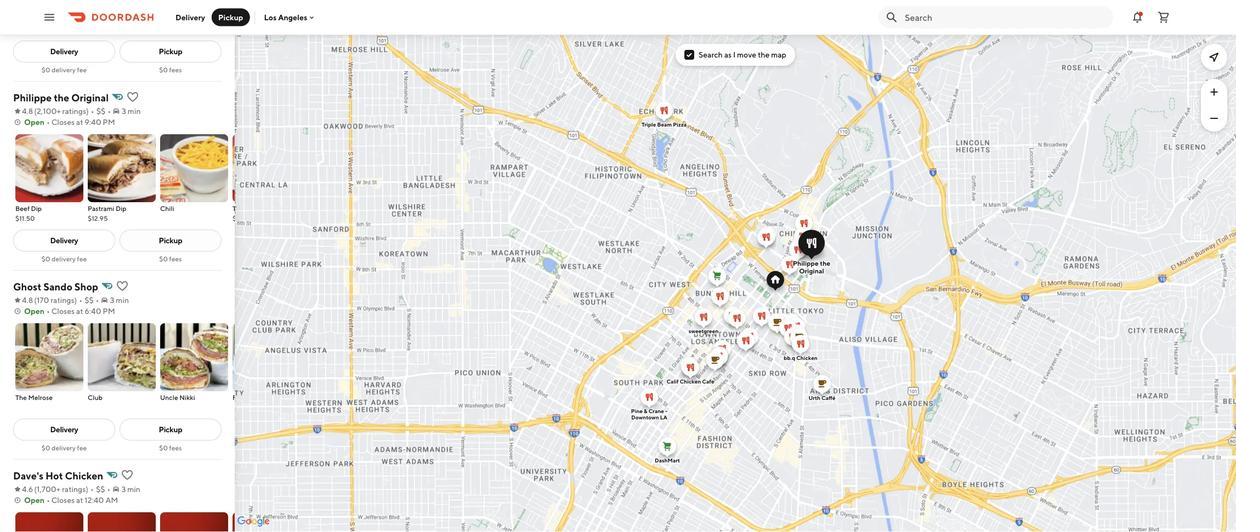 Task type: locate. For each thing, give the bounding box(es) containing it.
0 vertical spatial pm
[[103, 118, 115, 127]]

1 vertical spatial open
[[24, 307, 44, 316]]

-
[[666, 409, 668, 415], [666, 409, 668, 415]]

pastrami dip $12.95
[[88, 205, 126, 222]]

pickup link down the delivery 'button'
[[120, 41, 222, 63]]

0 vertical spatial pickup link
[[120, 41, 222, 63]]

delivery up sando
[[50, 236, 78, 245]]

los angeles button
[[264, 13, 316, 22]]

2 vertical spatial $0 delivery fee
[[42, 444, 87, 452]]

1 vertical spatial fee
[[77, 255, 87, 263]]

1 open from the top
[[24, 118, 44, 127]]

0 items, open order cart image
[[1158, 11, 1171, 24]]

( down the 'ghost' at the left of page
[[34, 296, 37, 305]]

at
[[76, 118, 83, 127], [76, 307, 83, 316], [76, 496, 83, 505]]

$0 delivery fee
[[42, 66, 87, 74], [42, 255, 87, 263], [42, 444, 87, 452]]

dip
[[31, 205, 42, 212], [116, 205, 126, 212], [254, 205, 265, 212]]

( for dave's
[[34, 485, 37, 494]]

2 vertical spatial open
[[24, 496, 44, 505]]

3 dip from the left
[[254, 205, 265, 212]]

fee
[[77, 66, 87, 74], [77, 255, 87, 263], [77, 444, 87, 452]]

min
[[128, 107, 141, 116], [116, 296, 129, 305], [127, 485, 140, 494]]

1 vertical spatial delivery link
[[13, 230, 115, 252]]

1 4.8 from the top
[[22, 107, 33, 116]]

click to add this store to your saved list image
[[121, 469, 134, 482]]

0 vertical spatial ratings
[[62, 107, 86, 116]]

delivery button
[[169, 9, 212, 26]]

$0 delivery fee up dave's hot chicken
[[42, 444, 87, 452]]

move
[[738, 50, 757, 59]]

) up 12:40
[[86, 485, 88, 494]]

0 vertical spatial 3
[[122, 107, 126, 116]]

3 $0 delivery fee from the top
[[42, 444, 87, 452]]

closes for the
[[51, 118, 75, 127]]

ratings
[[62, 107, 86, 116], [51, 296, 74, 305], [62, 485, 86, 494]]

2 vertical spatial )
[[86, 485, 88, 494]]

click to add this store to your saved list image
[[126, 91, 139, 104], [116, 280, 129, 293]]

fee up shop
[[77, 255, 87, 263]]

3 pickup link from the top
[[120, 419, 222, 441]]

2 vertical spatial $0 fees
[[159, 444, 182, 452]]

(
[[34, 107, 37, 116], [34, 296, 37, 305], [34, 485, 37, 494]]

$0
[[42, 66, 50, 74], [159, 66, 168, 74], [42, 255, 50, 263], [159, 255, 168, 263], [42, 444, 50, 452], [159, 444, 168, 452]]

2 vertical spatial fee
[[77, 444, 87, 452]]

delivery left pickup button
[[176, 13, 205, 22]]

1 vertical spatial • $$
[[79, 296, 94, 305]]

) for shop
[[74, 296, 77, 305]]

170
[[37, 296, 49, 305]]

search as i move the map
[[699, 50, 787, 59]]

$11.50 down beef
[[15, 215, 35, 222]]

) for chicken
[[86, 485, 88, 494]]

0 vertical spatial click to add this store to your saved list image
[[126, 91, 139, 104]]

4.8 for ghost
[[22, 296, 33, 305]]

pickup link down chili
[[120, 230, 222, 252]]

2 dip from the left
[[116, 205, 126, 212]]

club image
[[88, 324, 156, 392]]

)
[[86, 107, 89, 116], [74, 296, 77, 305], [86, 485, 88, 494]]

dip inside beef dip $11.50
[[31, 205, 42, 212]]

2 delivery from the top
[[52, 255, 76, 263]]

pickup link down 'uncle'
[[120, 419, 222, 441]]

pm right 9:40
[[103, 118, 115, 127]]

triple beam pizza
[[642, 122, 687, 128], [642, 122, 687, 128]]

• up 9:40
[[91, 107, 94, 116]]

3 at from the top
[[76, 496, 83, 505]]

2 fees from the top
[[169, 255, 182, 263]]

the melrose
[[15, 394, 53, 402]]

2 vertical spatial closes
[[51, 496, 75, 505]]

2 average rating of 4.8 out of 5 element from the top
[[13, 295, 33, 306]]

delivery link down open menu icon
[[13, 41, 115, 63]]

• $$ up 9:40
[[91, 107, 105, 116]]

• $$ for dave's hot chicken
[[91, 485, 105, 494]]

2 pm from the top
[[103, 307, 115, 316]]

$$
[[96, 107, 105, 116], [85, 296, 94, 305], [96, 485, 105, 494]]

0 horizontal spatial $11.50
[[15, 215, 35, 222]]

beam
[[658, 122, 672, 128], [658, 122, 672, 128]]

3 delivery from the top
[[52, 444, 76, 452]]

2 pickup link from the top
[[120, 230, 222, 252]]

1 at from the top
[[76, 118, 83, 127]]

the melrose button
[[15, 324, 83, 403]]

) up open • closes at 6:40 pm
[[74, 296, 77, 305]]

pm
[[103, 118, 115, 127], [103, 307, 115, 316]]

3 min
[[122, 107, 141, 116], [110, 296, 129, 305], [121, 485, 140, 494]]

as
[[725, 50, 732, 59]]

pickup for first the "pickup" link from the top
[[159, 47, 182, 56]]

1 dip from the left
[[31, 205, 42, 212]]

delivery down open menu icon
[[50, 47, 78, 56]]

2 vertical spatial fees
[[169, 444, 182, 452]]

0 vertical spatial $$
[[96, 107, 105, 116]]

3 open from the top
[[24, 496, 44, 505]]

1 vertical spatial pm
[[103, 307, 115, 316]]

2 vertical spatial $$
[[96, 485, 105, 494]]

( right '4.6'
[[34, 485, 37, 494]]

1 horizontal spatial $11.50
[[233, 215, 252, 222]]

pickup link for philippe the original
[[120, 230, 222, 252]]

0 vertical spatial 3 min
[[122, 107, 141, 116]]

chili image
[[160, 134, 228, 202]]

3 $0 fees from the top
[[159, 444, 182, 452]]

delivery
[[52, 66, 76, 74], [52, 255, 76, 263], [52, 444, 76, 452]]

open
[[24, 118, 44, 127], [24, 307, 44, 316], [24, 496, 44, 505]]

delivery up sando
[[52, 255, 76, 263]]

• $$ up 12:40
[[91, 485, 105, 494]]

average rating of 4.8 out of 5 element down the 'ghost' at the left of page
[[13, 295, 33, 306]]

at left 6:40
[[76, 307, 83, 316]]

i
[[734, 50, 736, 59]]

0 vertical spatial open
[[24, 118, 44, 127]]

$0 delivery fee up sando
[[42, 255, 87, 263]]

los
[[264, 13, 277, 22]]

0 vertical spatial at
[[76, 118, 83, 127]]

$12.95
[[88, 215, 108, 222]]

dip right pastrami at the left top of the page
[[116, 205, 126, 212]]

average rating of 4.8 out of 5 element
[[13, 106, 33, 117], [13, 295, 33, 306]]

calif
[[667, 379, 679, 385], [667, 379, 679, 385]]

cafe
[[703, 379, 715, 385], [703, 379, 715, 385]]

$$ up 9:40
[[96, 107, 105, 116]]

$11.50 down "turkey"
[[233, 215, 252, 222]]

0 vertical spatial fee
[[77, 66, 87, 74]]

1 ( from the top
[[34, 107, 37, 116]]

dip inside turkey dip $11.50
[[254, 205, 265, 212]]

pickup down the delivery 'button'
[[159, 47, 182, 56]]

2 $0 delivery fee from the top
[[42, 255, 87, 263]]

2 4.8 from the top
[[22, 296, 33, 305]]

4.6
[[22, 485, 33, 494]]

dip right "turkey"
[[254, 205, 265, 212]]

pine & crane - downtown la
[[631, 409, 668, 421], [631, 409, 668, 421]]

1 vertical spatial (
[[34, 296, 37, 305]]

• $$ up 6:40
[[79, 296, 94, 305]]

bb.q chicken
[[784, 355, 818, 362], [784, 355, 818, 362]]

0 vertical spatial 4.8
[[22, 107, 33, 116]]

3 closes from the top
[[51, 496, 75, 505]]

uncle
[[160, 394, 178, 402]]

) up 9:40
[[86, 107, 89, 116]]

2,100+
[[37, 107, 61, 116]]

1 vertical spatial )
[[74, 296, 77, 305]]

1 vertical spatial fees
[[169, 255, 182, 263]]

2 $11.50 from the left
[[233, 215, 252, 222]]

1 vertical spatial 3 min
[[110, 296, 129, 305]]

delivery for first the "pickup" link from the top
[[50, 47, 78, 56]]

powered by google image
[[238, 517, 270, 528]]

closes down the ( 1,700+ ratings )
[[51, 496, 75, 505]]

0 vertical spatial average rating of 4.8 out of 5 element
[[13, 106, 33, 117]]

notification bell image
[[1131, 11, 1145, 24]]

pickup
[[218, 13, 243, 22], [159, 47, 182, 56], [159, 236, 182, 245], [159, 426, 182, 435]]

2 vertical spatial at
[[76, 496, 83, 505]]

3 fee from the top
[[77, 444, 87, 452]]

( for philippe
[[34, 107, 37, 116]]

open for ghost
[[24, 307, 44, 316]]

4.8 left 2,100+
[[22, 107, 33, 116]]

open menu image
[[43, 11, 56, 24]]

fees down uncle nikki
[[169, 444, 182, 452]]

dip right beef
[[31, 205, 42, 212]]

$11.50 inside beef dip $11.50
[[15, 215, 35, 222]]

pickup button
[[212, 9, 250, 26]]

ratings for original
[[62, 107, 86, 116]]

bb.q
[[784, 355, 796, 362], [784, 355, 796, 362]]

pickup down 'uncle'
[[159, 426, 182, 435]]

caffé
[[822, 395, 836, 402], [822, 395, 836, 402]]

at left 12:40
[[76, 496, 83, 505]]

pizza
[[673, 122, 687, 128], [673, 122, 687, 128]]

0 vertical spatial (
[[34, 107, 37, 116]]

closes down ( 2,100+ ratings )
[[51, 118, 75, 127]]

1 vertical spatial min
[[116, 296, 129, 305]]

dashmart
[[655, 458, 680, 464], [655, 458, 680, 464]]

delivery up ( 2,100+ ratings )
[[52, 66, 76, 74]]

2 horizontal spatial dip
[[254, 205, 265, 212]]

3 for philippe the original
[[122, 107, 126, 116]]

fee for original
[[77, 255, 87, 263]]

0 vertical spatial $0 delivery fee
[[42, 66, 87, 74]]

urth
[[809, 395, 821, 402], [809, 395, 821, 402]]

2 vertical spatial (
[[34, 485, 37, 494]]

2 $0 fees from the top
[[159, 255, 182, 263]]

1 vertical spatial at
[[76, 307, 83, 316]]

delivery up dave's hot chicken
[[52, 444, 76, 452]]

0 vertical spatial delivery link
[[13, 41, 115, 63]]

1 vertical spatial $0 delivery fee
[[42, 255, 87, 263]]

1 vertical spatial $0 fees
[[159, 255, 182, 263]]

1 delivery from the top
[[52, 66, 76, 74]]

0 vertical spatial min
[[128, 107, 141, 116]]

4.8 down the 'ghost' at the left of page
[[22, 296, 33, 305]]

( up open • closes at 9:40 pm
[[34, 107, 37, 116]]

$$ up 6:40
[[85, 296, 94, 305]]

ratings up open • closes at 6:40 pm
[[51, 296, 74, 305]]

2 vertical spatial 3 min
[[121, 485, 140, 494]]

$11.50 inside turkey dip $11.50
[[233, 215, 252, 222]]

Search as I move the map checkbox
[[685, 50, 695, 60]]

average rating of 4.8 out of 5 element left 2,100+
[[13, 106, 33, 117]]

1 vertical spatial click to add this store to your saved list image
[[116, 280, 129, 293]]

pine
[[631, 409, 643, 415], [631, 409, 643, 415]]

chicken
[[797, 355, 818, 362], [797, 355, 818, 362], [680, 379, 701, 385], [680, 379, 701, 385], [65, 470, 103, 482]]

0 vertical spatial )
[[86, 107, 89, 116]]

$11.50 for beef
[[15, 215, 35, 222]]

3 fees from the top
[[169, 444, 182, 452]]

2 fee from the top
[[77, 255, 87, 263]]

1 vertical spatial average rating of 4.8 out of 5 element
[[13, 295, 33, 306]]

ghost
[[13, 281, 41, 293]]

click to add this store to your saved list image for philippe the original
[[126, 91, 139, 104]]

fees down chili
[[169, 255, 182, 263]]

original
[[71, 92, 109, 103], [800, 268, 825, 275], [800, 268, 825, 275]]

calif chicken cafe
[[667, 379, 715, 385], [667, 379, 715, 385]]

pickup for the "pickup" link related to ghost sando shop
[[159, 426, 182, 435]]

1 vertical spatial ratings
[[51, 296, 74, 305]]

1 vertical spatial 3
[[110, 296, 114, 305]]

pickup link for ghost sando shop
[[120, 419, 222, 441]]

uncle nikki image
[[160, 324, 228, 392]]

$0 delivery fee up ( 2,100+ ratings )
[[42, 66, 87, 74]]

search
[[699, 50, 723, 59]]

3 delivery link from the top
[[13, 419, 115, 441]]

open down '4.6'
[[24, 496, 44, 505]]

delivery link down melrose
[[13, 419, 115, 441]]

triple
[[642, 122, 656, 128], [642, 122, 656, 128]]

• up 6:40
[[96, 296, 99, 305]]

4.8
[[22, 107, 33, 116], [22, 296, 33, 305]]

1 $0 fees from the top
[[159, 66, 182, 74]]

3 ( from the top
[[34, 485, 37, 494]]

sweetgreen
[[689, 328, 719, 335], [689, 328, 719, 335]]

3 min for original
[[122, 107, 141, 116]]

0 vertical spatial delivery
[[52, 66, 76, 74]]

$0 fees
[[159, 66, 182, 74], [159, 255, 182, 263], [159, 444, 182, 452]]

1 average rating of 4.8 out of 5 element from the top
[[13, 106, 33, 117]]

1 vertical spatial $$
[[85, 296, 94, 305]]

closes down ( 170 ratings )
[[51, 307, 75, 316]]

2 vertical spatial min
[[127, 485, 140, 494]]

0 vertical spatial • $$
[[91, 107, 105, 116]]

ratings up open • closes at 12:40 am
[[62, 485, 86, 494]]

2 delivery link from the top
[[13, 230, 115, 252]]

pickup inside pickup button
[[218, 13, 243, 22]]

) for original
[[86, 107, 89, 116]]

pm right 6:40
[[103, 307, 115, 316]]

2 open from the top
[[24, 307, 44, 316]]

the
[[758, 50, 770, 59], [54, 92, 69, 103], [820, 260, 831, 268], [820, 260, 831, 268]]

2 closes from the top
[[51, 307, 75, 316]]

Store search: begin typing to search for stores available on DoorDash text field
[[905, 11, 1107, 23]]

1 horizontal spatial dip
[[116, 205, 126, 212]]

$$ up 12:40
[[96, 485, 105, 494]]

2 vertical spatial 3
[[121, 485, 126, 494]]

fee up ( 2,100+ ratings )
[[77, 66, 87, 74]]

pickup link
[[120, 41, 222, 63], [120, 230, 222, 252], [120, 419, 222, 441]]

( 2,100+ ratings )
[[34, 107, 89, 116]]

1 pm from the top
[[103, 118, 115, 127]]

dip inside pastrami dip $12.95
[[116, 205, 126, 212]]

crane
[[649, 409, 664, 415], [649, 409, 664, 415]]

1 vertical spatial pickup link
[[120, 230, 222, 252]]

open for philippe
[[24, 118, 44, 127]]

la
[[660, 415, 668, 421], [660, 415, 668, 421]]

• down shop
[[79, 296, 82, 305]]

ratings for chicken
[[62, 485, 86, 494]]

fees down the delivery 'button'
[[169, 66, 182, 74]]

1 $11.50 from the left
[[15, 215, 35, 222]]

ratings for shop
[[51, 296, 74, 305]]

open down 2,100+
[[24, 118, 44, 127]]

fee up dave's hot chicken
[[77, 444, 87, 452]]

• down 1,700+
[[47, 496, 50, 505]]

dip for pastrami dip $12.95
[[116, 205, 126, 212]]

1 closes from the top
[[51, 118, 75, 127]]

delivery link down $12.95
[[13, 230, 115, 252]]

2 vertical spatial ratings
[[62, 485, 86, 494]]

fees
[[169, 66, 182, 74], [169, 255, 182, 263], [169, 444, 182, 452]]

2 vertical spatial delivery link
[[13, 419, 115, 441]]

&
[[644, 409, 648, 415], [644, 409, 648, 415]]

downtown
[[632, 415, 659, 421], [632, 415, 659, 421]]

2 vertical spatial pickup link
[[120, 419, 222, 441]]

at left 9:40
[[76, 118, 83, 127]]

closes
[[51, 118, 75, 127], [51, 307, 75, 316], [51, 496, 75, 505]]

open for dave's
[[24, 496, 44, 505]]

urth caffé
[[809, 395, 836, 402], [809, 395, 836, 402]]

ratings up open • closes at 9:40 pm
[[62, 107, 86, 116]]

delivery
[[176, 13, 205, 22], [50, 47, 78, 56], [50, 236, 78, 245], [50, 426, 78, 435]]

melrose
[[28, 394, 53, 402]]

0 horizontal spatial dip
[[31, 205, 42, 212]]

0 vertical spatial $0 fees
[[159, 66, 182, 74]]

•
[[91, 107, 94, 116], [108, 107, 111, 116], [47, 118, 50, 127], [79, 296, 82, 305], [96, 296, 99, 305], [47, 307, 50, 316], [91, 485, 94, 494], [107, 485, 110, 494], [47, 496, 50, 505]]

$$ for dave's hot chicken
[[96, 485, 105, 494]]

1 $0 delivery fee from the top
[[42, 66, 87, 74]]

0 vertical spatial closes
[[51, 118, 75, 127]]

• up 12:40
[[91, 485, 94, 494]]

uncle nikki
[[160, 394, 195, 402]]

at for original
[[76, 118, 83, 127]]

2 at from the top
[[76, 307, 83, 316]]

1 vertical spatial delivery
[[52, 255, 76, 263]]

2 vertical spatial delivery
[[52, 444, 76, 452]]

beef
[[15, 205, 30, 212]]

1 vertical spatial 4.8
[[22, 296, 33, 305]]

$$ for philippe the original
[[96, 107, 105, 116]]

beef dip image
[[15, 134, 83, 202]]

2 vertical spatial • $$
[[91, 485, 105, 494]]

2 ( from the top
[[34, 296, 37, 305]]

philippe the original
[[13, 92, 109, 103], [793, 260, 831, 275], [793, 260, 831, 275]]

open down 170 in the bottom left of the page
[[24, 307, 44, 316]]

delivery down melrose
[[50, 426, 78, 435]]

delivery link
[[13, 41, 115, 63], [13, 230, 115, 252], [13, 419, 115, 441]]

1 fees from the top
[[169, 66, 182, 74]]

pickup down chili
[[159, 236, 182, 245]]

• $$
[[91, 107, 105, 116], [79, 296, 94, 305], [91, 485, 105, 494]]

fees for ghost sando shop
[[169, 444, 182, 452]]

1 vertical spatial closes
[[51, 307, 75, 316]]

0 vertical spatial fees
[[169, 66, 182, 74]]

3 min for shop
[[110, 296, 129, 305]]

pickup left 'los'
[[218, 13, 243, 22]]



Task type: describe. For each thing, give the bounding box(es) containing it.
• down 170 in the bottom left of the page
[[47, 307, 50, 316]]

• up open • closes at 9:40 pm
[[108, 107, 111, 116]]

recenter the map image
[[1208, 50, 1221, 64]]

9:40
[[85, 118, 101, 127]]

pm for philippe the original
[[103, 118, 115, 127]]

1 delivery link from the top
[[13, 41, 115, 63]]

closes for sando
[[51, 307, 75, 316]]

• $$ for philippe the original
[[91, 107, 105, 116]]

angeles
[[278, 13, 307, 22]]

zoom in image
[[1208, 86, 1221, 99]]

( 1,700+ ratings )
[[34, 485, 88, 494]]

pastrami dip image
[[88, 134, 156, 202]]

$$ for ghost sando shop
[[85, 296, 94, 305]]

hot
[[46, 470, 63, 482]]

at for chicken
[[76, 496, 83, 505]]

delivery link for sando
[[13, 419, 115, 441]]

chili
[[160, 205, 174, 212]]

$0 delivery fee for the
[[42, 255, 87, 263]]

1 pickup link from the top
[[120, 41, 222, 63]]

the
[[15, 394, 27, 402]]

min for chicken
[[127, 485, 140, 494]]

firebird
[[233, 394, 257, 402]]

pm for ghost sando shop
[[103, 307, 115, 316]]

nikki
[[180, 394, 195, 402]]

( 170 ratings )
[[34, 296, 77, 305]]

• $$ for ghost sando shop
[[79, 296, 94, 305]]

min for shop
[[116, 296, 129, 305]]

$11.50 for turkey
[[233, 215, 252, 222]]

shop
[[75, 281, 98, 293]]

$0 fees for shop
[[159, 444, 182, 452]]

delivery for the
[[52, 255, 76, 263]]

delivery for the "pickup" link related to ghost sando shop
[[50, 426, 78, 435]]

3 min for chicken
[[121, 485, 140, 494]]

chili button
[[160, 134, 228, 213]]

3 for dave's hot chicken
[[121, 485, 126, 494]]

closes for hot
[[51, 496, 75, 505]]

pastrami
[[88, 205, 114, 212]]

average rating of 4.8 out of 5 element for philippe the original
[[13, 106, 33, 117]]

dave's
[[13, 470, 43, 482]]

delivery link for the
[[13, 230, 115, 252]]

map region
[[123, 28, 1237, 533]]

open • closes at 12:40 am
[[24, 496, 118, 505]]

4.8 for philippe
[[22, 107, 33, 116]]

firebird button
[[233, 324, 301, 403]]

open • closes at 9:40 pm
[[24, 118, 115, 127]]

beef dip $11.50
[[15, 205, 42, 222]]

uncle nikki button
[[160, 324, 228, 403]]

click to add this store to your saved list image for ghost sando shop
[[116, 280, 129, 293]]

delivery for philippe the original's the "pickup" link
[[50, 236, 78, 245]]

club button
[[88, 324, 156, 403]]

dip for beef dip $11.50
[[31, 205, 42, 212]]

the melrose image
[[15, 324, 83, 392]]

3 for ghost sando shop
[[110, 296, 114, 305]]

fees for philippe the original
[[169, 255, 182, 263]]

ghost sando shop
[[13, 281, 98, 293]]

• up am
[[107, 485, 110, 494]]

• down 2,100+
[[47, 118, 50, 127]]

12:40
[[85, 496, 104, 505]]

( for ghost
[[34, 296, 37, 305]]

zoom out image
[[1208, 112, 1221, 125]]

average rating of 4.6 out of 5 element
[[13, 485, 33, 495]]

$0 fees for original
[[159, 255, 182, 263]]

at for shop
[[76, 307, 83, 316]]

club
[[88, 394, 103, 402]]

1 fee from the top
[[77, 66, 87, 74]]

$0 delivery fee for sando
[[42, 444, 87, 452]]

delivery for sando
[[52, 444, 76, 452]]

am
[[105, 496, 118, 505]]

delivery inside 'button'
[[176, 13, 205, 22]]

sando
[[43, 281, 72, 293]]

pickup for pickup button
[[218, 13, 243, 22]]

open • closes at 6:40 pm
[[24, 307, 115, 316]]

average rating of 4.8 out of 5 element for ghost sando shop
[[13, 295, 33, 306]]

los angeles
[[264, 13, 307, 22]]

fee for shop
[[77, 444, 87, 452]]

1,700+
[[37, 485, 60, 494]]

6:40
[[85, 307, 101, 316]]

pickup for philippe the original's the "pickup" link
[[159, 236, 182, 245]]

turkey
[[233, 205, 253, 212]]

min for original
[[128, 107, 141, 116]]

turkey dip $11.50
[[233, 205, 265, 222]]

map
[[772, 50, 787, 59]]

dave's hot chicken
[[13, 470, 103, 482]]

dip for turkey dip $11.50
[[254, 205, 265, 212]]



Task type: vqa. For each thing, say whether or not it's contained in the screenshot.
2,100+ at the top
yes



